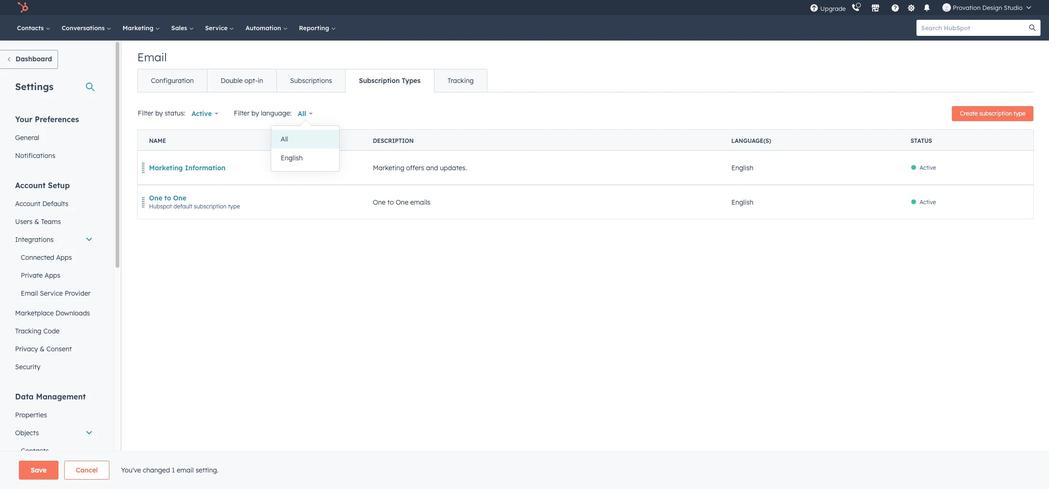 Task type: locate. For each thing, give the bounding box(es) containing it.
service down private apps link
[[40, 289, 63, 298]]

1 vertical spatial all
[[281, 135, 288, 143]]

1 horizontal spatial all
[[298, 109, 306, 118]]

subscription inside button
[[980, 110, 1012, 117]]

your preferences element
[[9, 114, 99, 165]]

contacts link down hubspot link
[[11, 15, 56, 41]]

2 by from the left
[[252, 109, 259, 117]]

marketplaces button
[[866, 0, 886, 15]]

0 vertical spatial active
[[192, 109, 212, 118]]

name
[[149, 137, 166, 144]]

navigation
[[137, 69, 488, 92]]

1 vertical spatial tracking
[[15, 327, 41, 336]]

0 vertical spatial contacts link
[[11, 15, 56, 41]]

1 vertical spatial service
[[40, 289, 63, 298]]

security link
[[9, 358, 99, 376]]

tracking for tracking code
[[15, 327, 41, 336]]

&
[[34, 218, 39, 226], [40, 345, 45, 353]]

2 vertical spatial active
[[920, 198, 936, 206]]

provation design studio button
[[937, 0, 1037, 15]]

data management element
[[9, 392, 99, 489]]

apps down integrations button
[[56, 253, 72, 262]]

filter down double opt-in 'link'
[[234, 109, 250, 117]]

changed
[[143, 466, 170, 475]]

teams
[[41, 218, 61, 226]]

1 horizontal spatial filter
[[234, 109, 250, 117]]

you've
[[121, 466, 141, 475]]

setting.
[[196, 466, 219, 475]]

automation link
[[240, 15, 293, 41]]

0 horizontal spatial service
[[40, 289, 63, 298]]

1 vertical spatial active
[[920, 164, 936, 171]]

0 vertical spatial all
[[298, 109, 306, 118]]

notifications button
[[919, 0, 935, 15]]

0 horizontal spatial &
[[34, 218, 39, 226]]

emails
[[410, 198, 431, 206]]

tracking code link
[[9, 322, 99, 340]]

0 vertical spatial subscription
[[980, 110, 1012, 117]]

marketing for marketing
[[123, 24, 155, 32]]

1 horizontal spatial email
[[137, 50, 167, 64]]

2 filter from the left
[[234, 109, 250, 117]]

1 vertical spatial type
[[228, 203, 240, 210]]

1 horizontal spatial service
[[205, 24, 230, 32]]

account up account defaults
[[15, 181, 46, 190]]

to up the hubspot
[[164, 194, 171, 202]]

0 vertical spatial apps
[[56, 253, 72, 262]]

your preferences
[[15, 115, 79, 124]]

by left status:
[[155, 109, 163, 117]]

email
[[137, 50, 167, 64], [21, 289, 38, 298]]

dashboard link
[[0, 50, 58, 69]]

automation
[[246, 24, 283, 32]]

double opt-in link
[[207, 69, 277, 92]]

email for email service provider
[[21, 289, 38, 298]]

to left emails
[[388, 198, 394, 206]]

0 horizontal spatial by
[[155, 109, 163, 117]]

1 horizontal spatial to
[[388, 198, 394, 206]]

english for marketing offers and updates.
[[732, 164, 754, 172]]

1 filter from the left
[[138, 109, 153, 117]]

1 vertical spatial apps
[[45, 271, 60, 280]]

contacts down hubspot link
[[17, 24, 46, 32]]

settings image
[[907, 4, 916, 13]]

one to one emails
[[373, 198, 431, 206]]

contacts link up companies
[[9, 442, 99, 460]]

active inside popup button
[[192, 109, 212, 118]]

subscription
[[980, 110, 1012, 117], [194, 203, 227, 210]]

to for emails
[[388, 198, 394, 206]]

service link
[[199, 15, 240, 41]]

2 account from the top
[[15, 200, 40, 208]]

english inside button
[[281, 154, 303, 162]]

tracking inside tracking link
[[448, 76, 474, 85]]

cancel button
[[64, 461, 110, 480]]

active
[[192, 109, 212, 118], [920, 164, 936, 171], [920, 198, 936, 206]]

0 vertical spatial tracking
[[448, 76, 474, 85]]

all down language: on the top left of page
[[281, 135, 288, 143]]

1 horizontal spatial type
[[1014, 110, 1026, 117]]

integrations
[[15, 235, 54, 244]]

calling icon image
[[852, 4, 860, 12]]

marketing down name
[[149, 164, 183, 172]]

all button
[[292, 104, 319, 123]]

by
[[155, 109, 163, 117], [252, 109, 259, 117]]

0 horizontal spatial all
[[281, 135, 288, 143]]

sales link
[[166, 15, 199, 41]]

0 horizontal spatial email
[[21, 289, 38, 298]]

0 vertical spatial english
[[281, 154, 303, 162]]

menu containing provation design studio
[[809, 0, 1038, 15]]

1 vertical spatial account
[[15, 200, 40, 208]]

1 horizontal spatial by
[[252, 109, 259, 117]]

upgrade image
[[810, 4, 819, 13]]

1 horizontal spatial tracking
[[448, 76, 474, 85]]

service right sales link
[[205, 24, 230, 32]]

marketing left the sales
[[123, 24, 155, 32]]

by left language: on the top left of page
[[252, 109, 259, 117]]

service inside account setup element
[[40, 289, 63, 298]]

account for account setup
[[15, 181, 46, 190]]

tracking inside tracking code link
[[15, 327, 41, 336]]

to inside 'one to one hubspot default subscription type'
[[164, 194, 171, 202]]

one to one hubspot default subscription type
[[149, 194, 240, 210]]

email up configuration
[[137, 50, 167, 64]]

subscription right create
[[980, 110, 1012, 117]]

your
[[15, 115, 32, 124]]

0 vertical spatial &
[[34, 218, 39, 226]]

contacts link
[[11, 15, 56, 41], [9, 442, 99, 460]]

1 vertical spatial english
[[732, 164, 754, 172]]

description
[[373, 137, 414, 144]]

0 horizontal spatial subscription
[[194, 203, 227, 210]]

connected apps
[[21, 253, 72, 262]]

1 horizontal spatial &
[[40, 345, 45, 353]]

subscription inside 'one to one hubspot default subscription type'
[[194, 203, 227, 210]]

subscription right the default
[[194, 203, 227, 210]]

active for marketing offers and updates.
[[920, 164, 936, 171]]

contacts inside data management element
[[21, 447, 49, 455]]

1 account from the top
[[15, 181, 46, 190]]

calling icon button
[[848, 1, 864, 14]]

offers
[[406, 164, 424, 172]]

data
[[15, 392, 34, 402]]

marketplace
[[15, 309, 54, 318]]

users & teams
[[15, 218, 61, 226]]

2 vertical spatial english
[[732, 198, 754, 206]]

subscriptions link
[[277, 69, 345, 92]]

menu
[[809, 0, 1038, 15]]

one
[[149, 194, 162, 202], [173, 194, 187, 202], [373, 198, 386, 206], [396, 198, 409, 206]]

type
[[1014, 110, 1026, 117], [228, 203, 240, 210]]

1 vertical spatial contacts link
[[9, 442, 99, 460]]

studio
[[1004, 4, 1023, 11]]

marketing
[[123, 24, 155, 32], [149, 164, 183, 172], [373, 164, 405, 172]]

& for users
[[34, 218, 39, 226]]

data management
[[15, 392, 86, 402]]

filter left status:
[[138, 109, 153, 117]]

0 horizontal spatial to
[[164, 194, 171, 202]]

& right users on the top left of page
[[34, 218, 39, 226]]

tracking for tracking
[[448, 76, 474, 85]]

0 horizontal spatial tracking
[[15, 327, 41, 336]]

1 by from the left
[[155, 109, 163, 117]]

0 vertical spatial type
[[1014, 110, 1026, 117]]

language:
[[261, 109, 292, 117]]

code
[[43, 327, 60, 336]]

apps down connected apps link
[[45, 271, 60, 280]]

0 horizontal spatial type
[[228, 203, 240, 210]]

account up users on the top left of page
[[15, 200, 40, 208]]

privacy & consent link
[[9, 340, 99, 358]]

email inside account setup element
[[21, 289, 38, 298]]

1 vertical spatial &
[[40, 345, 45, 353]]

private apps
[[21, 271, 60, 280]]

list box containing all
[[271, 126, 339, 171]]

1 vertical spatial email
[[21, 289, 38, 298]]

downloads
[[56, 309, 90, 318]]

to
[[164, 194, 171, 202], [388, 198, 394, 206]]

tracking link
[[434, 69, 487, 92]]

0 vertical spatial account
[[15, 181, 46, 190]]

account
[[15, 181, 46, 190], [15, 200, 40, 208]]

marketing left offers
[[373, 164, 405, 172]]

0 vertical spatial contacts
[[17, 24, 46, 32]]

help image
[[892, 4, 900, 13]]

account setup element
[[9, 180, 99, 376]]

contacts
[[17, 24, 46, 32], [21, 447, 49, 455]]

filter by language:
[[234, 109, 292, 117]]

and
[[426, 164, 438, 172]]

integrations button
[[9, 231, 99, 249]]

contacts link for conversations link
[[11, 15, 56, 41]]

consent
[[46, 345, 72, 353]]

0 vertical spatial service
[[205, 24, 230, 32]]

1 horizontal spatial subscription
[[980, 110, 1012, 117]]

all up all button
[[298, 109, 306, 118]]

account setup
[[15, 181, 70, 190]]

contacts up companies
[[21, 447, 49, 455]]

0 horizontal spatial filter
[[138, 109, 153, 117]]

filter
[[138, 109, 153, 117], [234, 109, 250, 117]]

0 vertical spatial email
[[137, 50, 167, 64]]

& right privacy
[[40, 345, 45, 353]]

marketing information
[[149, 164, 226, 172]]

1 vertical spatial subscription
[[194, 203, 227, 210]]

email down private
[[21, 289, 38, 298]]

1 vertical spatial contacts
[[21, 447, 49, 455]]

double
[[221, 76, 243, 85]]

list box
[[271, 126, 339, 171]]

1
[[172, 466, 175, 475]]



Task type: describe. For each thing, give the bounding box(es) containing it.
filter for filter by status:
[[138, 109, 153, 117]]

private apps link
[[9, 267, 99, 285]]

account defaults
[[15, 200, 68, 208]]

hubspot link
[[11, 2, 35, 13]]

search image
[[1030, 25, 1036, 31]]

marketing for marketing information
[[149, 164, 183, 172]]

general
[[15, 134, 39, 142]]

notifications image
[[923, 4, 932, 13]]

sales
[[171, 24, 189, 32]]

english for one to one emails
[[732, 198, 754, 206]]

configuration link
[[138, 69, 207, 92]]

type inside button
[[1014, 110, 1026, 117]]

tracking code
[[15, 327, 60, 336]]

design
[[983, 4, 1003, 11]]

to for hubspot
[[164, 194, 171, 202]]

email
[[177, 466, 194, 475]]

general link
[[9, 129, 99, 147]]

email for email
[[137, 50, 167, 64]]

search button
[[1025, 20, 1041, 36]]

marketing information button
[[149, 164, 226, 172]]

type inside 'one to one hubspot default subscription type'
[[228, 203, 240, 210]]

marketing for marketing offers and updates.
[[373, 164, 405, 172]]

apps for private apps
[[45, 271, 60, 280]]

james peterson image
[[943, 3, 951, 12]]

in
[[258, 76, 263, 85]]

apps for connected apps
[[56, 253, 72, 262]]

account for account defaults
[[15, 200, 40, 208]]

reporting
[[299, 24, 331, 32]]

contacts link for companies 'link'
[[9, 442, 99, 460]]

active for one to one emails
[[920, 198, 936, 206]]

filter for filter by language:
[[234, 109, 250, 117]]

updates.
[[440, 164, 467, 172]]

Search HubSpot search field
[[917, 20, 1033, 36]]

by for status:
[[155, 109, 163, 117]]

status
[[911, 137, 933, 144]]

subscription types link
[[345, 69, 434, 92]]

defaults
[[42, 200, 68, 208]]

save button
[[19, 461, 58, 480]]

preferences
[[35, 115, 79, 124]]

upgrade
[[821, 4, 846, 12]]

create subscription type
[[961, 110, 1026, 117]]

account defaults link
[[9, 195, 99, 213]]

email service provider link
[[9, 285, 99, 303]]

marketplace downloads
[[15, 309, 90, 318]]

subscription types
[[359, 76, 421, 85]]

properties link
[[9, 406, 99, 424]]

marketing link
[[117, 15, 166, 41]]

create
[[961, 110, 978, 117]]

marketplace downloads link
[[9, 304, 99, 322]]

marketplaces image
[[872, 4, 880, 13]]

save
[[31, 466, 47, 475]]

configuration
[[151, 76, 194, 85]]

filter by status:
[[138, 109, 185, 117]]

information
[[185, 164, 226, 172]]

hubspot
[[149, 203, 172, 210]]

active button
[[185, 104, 225, 123]]

provation
[[953, 4, 981, 11]]

help button
[[888, 0, 904, 15]]

reporting link
[[293, 15, 341, 41]]

you've changed 1 email setting.
[[121, 466, 219, 475]]

email service provider
[[21, 289, 91, 298]]

provation design studio
[[953, 4, 1023, 11]]

dashboard
[[16, 55, 52, 63]]

cancel
[[76, 466, 98, 475]]

opt-
[[245, 76, 258, 85]]

status:
[[165, 109, 185, 117]]

properties
[[15, 411, 47, 420]]

create subscription type button
[[953, 106, 1034, 121]]

notifications link
[[9, 147, 99, 165]]

subscriptions
[[290, 76, 332, 85]]

conversations
[[62, 24, 107, 32]]

all inside dropdown button
[[298, 109, 306, 118]]

privacy & consent
[[15, 345, 72, 353]]

all button
[[271, 130, 339, 149]]

language(s)
[[732, 137, 772, 144]]

double opt-in
[[221, 76, 263, 85]]

hubspot image
[[17, 2, 28, 13]]

by for language:
[[252, 109, 259, 117]]

provider
[[65, 289, 91, 298]]

privacy
[[15, 345, 38, 353]]

navigation containing configuration
[[137, 69, 488, 92]]

connected apps link
[[9, 249, 99, 267]]

all inside button
[[281, 135, 288, 143]]

users
[[15, 218, 33, 226]]

setup
[[48, 181, 70, 190]]

conversations link
[[56, 15, 117, 41]]

english button
[[271, 149, 339, 168]]

users & teams link
[[9, 213, 99, 231]]

connected
[[21, 253, 54, 262]]

subscription
[[359, 76, 400, 85]]

objects button
[[9, 424, 99, 442]]

companies
[[21, 465, 56, 473]]

types
[[402, 76, 421, 85]]

& for privacy
[[40, 345, 45, 353]]

default
[[174, 203, 192, 210]]

companies link
[[9, 460, 99, 478]]

management
[[36, 392, 86, 402]]



Task type: vqa. For each thing, say whether or not it's contained in the screenshot.
Filter
yes



